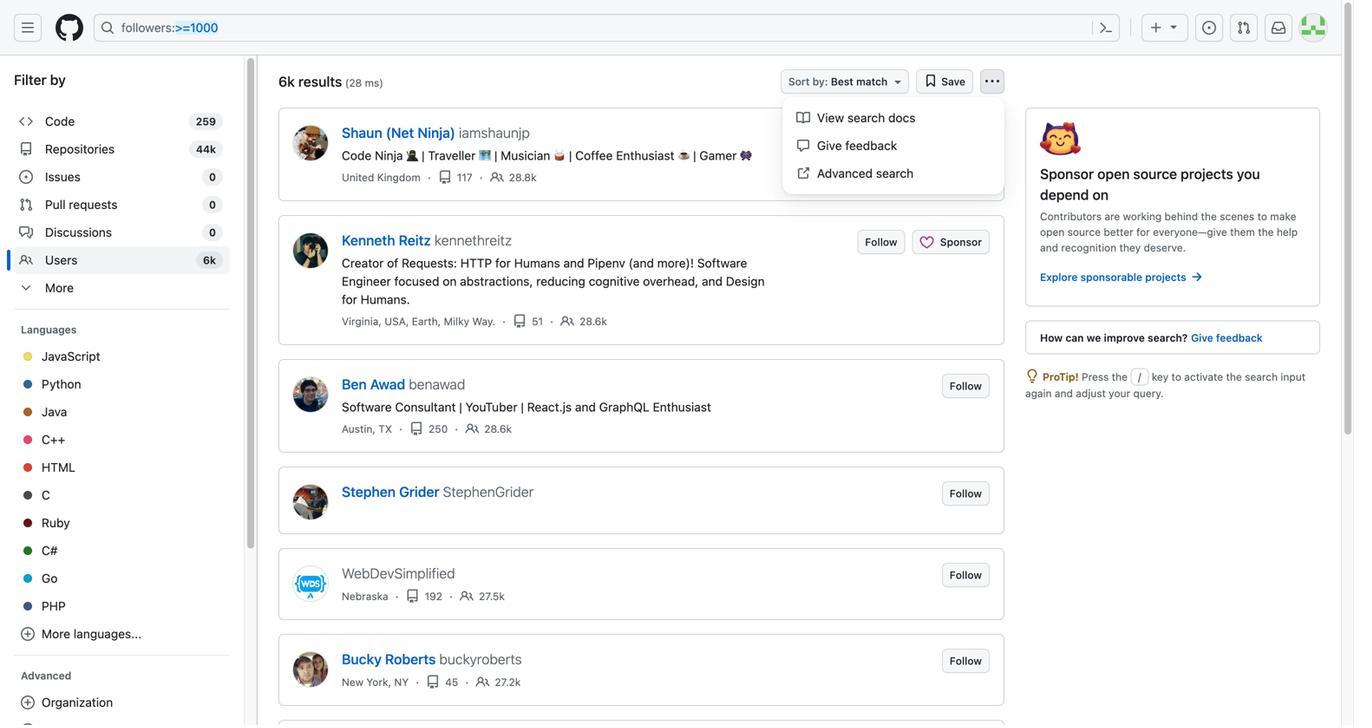 Task type: vqa. For each thing, say whether or not it's contained in the screenshot.
Enthusiast within the "ben awad benawad software consultant | youtuber  | react.js and graphql enthusiast"
yes



Task type: locate. For each thing, give the bounding box(es) containing it.
html
[[42, 460, 75, 475]]

and up explore
[[1040, 242, 1058, 254]]

source up recognition
[[1068, 226, 1101, 238]]

1 horizontal spatial on
[[1093, 187, 1109, 203]]

0 vertical spatial for
[[1136, 226, 1150, 238]]

for
[[1136, 226, 1150, 238], [495, 256, 511, 270], [342, 292, 357, 307]]

0 horizontal spatial give
[[817, 138, 842, 153]]

react.js
[[527, 400, 572, 414]]

sc 9kayk9 0 image left the 28614 followers element
[[561, 314, 574, 328]]

0 horizontal spatial 6k
[[203, 254, 216, 266]]

for down working
[[1136, 226, 1150, 238]]

sc 9kayk9 0 image down buckyroberts
[[476, 675, 490, 689]]

search left input
[[1245, 371, 1278, 383]]

sc 9kayk9 0 image left 192 repositories element
[[406, 589, 420, 603]]

1 vertical spatial open
[[1040, 226, 1065, 238]]

software
[[697, 256, 747, 270], [342, 400, 392, 414]]

1 vertical spatial software
[[342, 400, 392, 414]]

0 vertical spatial plus circle image
[[21, 627, 35, 641]]

and up reducing
[[563, 256, 584, 270]]

youtuber
[[465, 400, 518, 414]]

give right search?
[[1191, 332, 1213, 344]]

query.
[[1133, 387, 1164, 399]]

requests:
[[402, 256, 457, 270]]

organization button
[[14, 689, 230, 717]]

0 horizontal spatial code
[[45, 114, 75, 128]]

for down the engineer
[[342, 292, 357, 307]]

code up "repositories" on the left of the page
[[45, 114, 75, 128]]

advanced up plus circle image
[[21, 670, 71, 682]]

0 vertical spatial feedback
[[845, 138, 897, 153]]

0 horizontal spatial to
[[1172, 371, 1182, 383]]

stephengrider link
[[440, 481, 534, 502]]

· right way.
[[502, 314, 506, 328]]

advanced element
[[7, 689, 237, 725]]

search up give feedback
[[848, 111, 885, 125]]

0 vertical spatial 6k
[[278, 73, 295, 90]]

adjust
[[1076, 387, 1106, 399]]

1 vertical spatial 0
[[209, 199, 216, 211]]

languages element
[[7, 343, 237, 656]]

1 vertical spatial sponsor
[[940, 236, 982, 248]]

group containing view search docs
[[783, 104, 1005, 187]]

0 horizontal spatial 28.6k
[[484, 423, 512, 435]]

match
[[856, 75, 888, 88]]

stephen grider link
[[342, 481, 440, 502]]

requests
[[69, 197, 118, 212]]

sc 9kayk9 0 image left users
[[19, 253, 33, 267]]

search?
[[1148, 332, 1188, 344]]

1 vertical spatial 28.6k
[[484, 423, 512, 435]]

heart image
[[920, 235, 934, 249]]

search down give feedback link
[[876, 166, 914, 180]]

0 horizontal spatial on
[[443, 274, 457, 288]]

0 horizontal spatial for
[[342, 292, 357, 307]]

advanced down give feedback
[[817, 166, 873, 180]]

sc 9kayk9 0 image left 250
[[410, 422, 423, 436]]

sc 9kayk9 0 image left 45 repositories element
[[426, 675, 440, 689]]

engineer
[[342, 274, 391, 288]]

we
[[1087, 332, 1101, 344]]

by
[[50, 72, 66, 88]]

1 vertical spatial search
[[876, 166, 914, 180]]

0 horizontal spatial advanced
[[21, 670, 71, 682]]

1 vertical spatial plus circle image
[[21, 724, 35, 725]]

0 horizontal spatial sponsor
[[940, 236, 982, 248]]

sort by: best match
[[789, 75, 888, 88]]

1 horizontal spatial software
[[697, 256, 747, 270]]

more down php
[[42, 627, 70, 641]]

1 vertical spatial give
[[1191, 332, 1213, 344]]

sc 9kayk9 0 image inside save button
[[924, 74, 938, 88]]

to left make
[[1258, 210, 1267, 223]]

and right react.js
[[575, 400, 596, 414]]

sponsor right heart icon
[[940, 236, 982, 248]]

28.6k for kennethreitz
[[580, 315, 607, 327]]

· right 51 repositories element
[[550, 314, 554, 328]]

more languages... button
[[14, 620, 230, 648]]

notifications image
[[1272, 21, 1286, 35]]

sc 9kayk9 0 image left "pull"
[[19, 198, 33, 212]]

contributors
[[1040, 210, 1102, 223]]

kenneth
[[342, 232, 395, 249]]

0 for pull requests
[[209, 199, 216, 211]]

· right "117" in the top of the page
[[480, 170, 483, 184]]

enthusiast left ☕
[[616, 148, 675, 163]]

| left react.js
[[521, 400, 524, 414]]

protip!
[[1043, 371, 1079, 383]]

28.6k down youtuber
[[484, 423, 512, 435]]

1 vertical spatial projects
[[1145, 271, 1186, 283]]

users
[[45, 253, 78, 267]]

php
[[42, 599, 66, 613]]

6k
[[278, 73, 295, 90], [203, 254, 216, 266]]

projects inside "link"
[[1145, 271, 1186, 283]]

2 0 from the top
[[209, 199, 216, 211]]

· right kingdom
[[427, 170, 431, 184]]

sc 9kayk9 0 image
[[19, 115, 33, 128], [490, 170, 504, 184], [19, 198, 33, 212], [19, 253, 33, 267], [1190, 270, 1204, 284], [513, 314, 527, 328], [561, 314, 574, 328], [1025, 369, 1039, 383], [406, 589, 420, 603], [460, 589, 474, 603], [426, 675, 440, 689], [476, 675, 490, 689]]

draggable pane splitter slider
[[255, 56, 259, 725]]

advanced for advanced
[[21, 670, 71, 682]]

on up are
[[1093, 187, 1109, 203]]

0 vertical spatial code
[[45, 114, 75, 128]]

0 vertical spatial projects
[[1181, 166, 1233, 182]]

link external image
[[796, 167, 810, 180]]

more down users
[[45, 281, 74, 295]]

working
[[1123, 210, 1162, 223]]

28.6k for benawad
[[484, 423, 512, 435]]

filter by
[[14, 72, 66, 88]]

humans
[[514, 256, 560, 270]]

sc 9kayk9 0 image down everyone—give
[[1190, 270, 1204, 284]]

1 horizontal spatial feedback
[[1216, 332, 1263, 344]]

more inside more element
[[45, 281, 74, 295]]

advanced inside filter by element
[[21, 670, 71, 682]]

0 horizontal spatial software
[[342, 400, 392, 414]]

and down protip!
[[1055, 387, 1073, 399]]

reducing
[[536, 274, 585, 288]]

of
[[387, 256, 398, 270]]

0 vertical spatial advanced
[[817, 166, 873, 180]]

software inside ben awad benawad software consultant | youtuber  | react.js and graphql enthusiast
[[342, 400, 392, 414]]

awad
[[370, 376, 405, 393]]

kennethreitz link
[[431, 230, 512, 251]]

java link
[[14, 398, 230, 426]]

give
[[817, 138, 842, 153], [1191, 332, 1213, 344]]

issues
[[45, 170, 81, 184]]

· right 250 repositories element on the left bottom
[[455, 422, 458, 436]]

group
[[783, 104, 1005, 187]]

sc 9kayk9 0 image left "save"
[[924, 74, 938, 88]]

· down webdevsimplified 'link'
[[395, 589, 399, 603]]

sponsor link
[[912, 230, 990, 254]]

deserve.
[[1144, 242, 1186, 254]]

117 repositories element
[[457, 170, 473, 185]]

to inside key to activate the search input again and adjust your query.
[[1172, 371, 1182, 383]]

1 horizontal spatial sponsor
[[1040, 166, 1094, 182]]

homepage image
[[56, 14, 83, 42]]

1 horizontal spatial source
[[1133, 166, 1177, 182]]

28
[[349, 77, 362, 89]]

to
[[1258, 210, 1267, 223], [1172, 371, 1182, 383]]

1 vertical spatial to
[[1172, 371, 1182, 383]]

27501 followers element
[[479, 589, 505, 604]]

1 horizontal spatial 6k
[[278, 73, 295, 90]]

2 vertical spatial 0
[[209, 226, 216, 239]]

>=1000
[[175, 20, 218, 35]]

plus circle image
[[21, 627, 35, 641], [21, 724, 35, 725]]

6k for 6k
[[203, 254, 216, 266]]

give feedback
[[817, 138, 897, 153]]

1 vertical spatial more
[[42, 627, 70, 641]]

sc 9kayk9 0 image left 51 repositories element
[[513, 314, 527, 328]]

and inside ben awad benawad software consultant | youtuber  | react.js and graphql enthusiast
[[575, 400, 596, 414]]

2 plus circle image from the top
[[21, 724, 35, 725]]

and left the design at the top
[[702, 274, 723, 288]]

ruby
[[42, 516, 70, 530]]

sponsor
[[1040, 166, 1094, 182], [940, 236, 982, 248]]

source up working
[[1133, 166, 1177, 182]]

results
[[298, 73, 342, 90]]

sc 9kayk9 0 image up 'languages'
[[19, 281, 33, 295]]

2 horizontal spatial for
[[1136, 226, 1150, 238]]

git pull request image
[[1237, 21, 1251, 35]]

0 vertical spatial enthusiast
[[616, 148, 675, 163]]

sc 9kayk9 0 image down filter
[[19, 115, 33, 128]]

creator
[[342, 256, 384, 270]]

2 vertical spatial search
[[1245, 371, 1278, 383]]

on down requests:
[[443, 274, 457, 288]]

0 vertical spatial 0
[[209, 171, 216, 183]]

projects left you
[[1181, 166, 1233, 182]]

languages...
[[74, 627, 142, 641]]

pull requests
[[45, 197, 118, 212]]

open down contributors
[[1040, 226, 1065, 238]]

on inside kenneth reitz kennethreitz creator of requests: http for humans and pipenv (and more)!  software engineer focused on abstractions, reducing cognitive overhead, and design for humans.
[[443, 274, 457, 288]]

sponsor up "depend"
[[1040, 166, 1094, 182]]

for up 'abstractions,'
[[495, 256, 511, 270]]

· right tx
[[399, 422, 403, 436]]

· right 192 repositories element
[[449, 589, 453, 603]]

followers: >=1000
[[121, 20, 218, 35]]

1 horizontal spatial advanced
[[817, 166, 873, 180]]

0 vertical spatial 28.6k
[[580, 315, 607, 327]]

more)!
[[657, 256, 694, 270]]

projects inside sponsor open source projects you depend on contributors are working behind the scenes to make open source better for everyone—give them the help and recognition they deserve.
[[1181, 166, 1233, 182]]

package icon image
[[1040, 122, 1081, 155]]

advanced search link
[[789, 160, 998, 187]]

|
[[422, 148, 425, 163], [494, 148, 497, 163], [569, 148, 572, 163], [693, 148, 696, 163], [459, 400, 462, 414], [521, 400, 524, 414]]

0 vertical spatial more
[[45, 281, 74, 295]]

your
[[1109, 387, 1131, 399]]

projects down deserve.
[[1145, 271, 1186, 283]]

the right activate
[[1226, 371, 1242, 383]]

1 plus circle image from the top
[[21, 627, 35, 641]]

recognition
[[1061, 242, 1117, 254]]

1 vertical spatial on
[[443, 274, 457, 288]]

0 vertical spatial to
[[1258, 210, 1267, 223]]

enthusiast right graphql
[[653, 400, 711, 414]]

🥁
[[554, 148, 566, 163]]

1 vertical spatial source
[[1068, 226, 1101, 238]]

to inside sponsor open source projects you depend on contributors are working behind the scenes to make open source better for everyone—give them the help and recognition they deserve.
[[1258, 210, 1267, 223]]

0 vertical spatial on
[[1093, 187, 1109, 203]]

activate
[[1184, 371, 1223, 383]]

sponsorable
[[1081, 271, 1143, 283]]

· right 45 repositories element
[[465, 675, 469, 689]]

best
[[831, 75, 854, 88]]

6k inside filter by element
[[203, 254, 216, 266]]

sc 9kayk9 0 image inside the explore sponsorable projects "link"
[[1190, 270, 1204, 284]]

follow
[[865, 236, 897, 248], [950, 380, 982, 392], [950, 488, 982, 500], [950, 569, 982, 581], [950, 655, 982, 667]]

give right comment 'icon'
[[817, 138, 842, 153]]

open up are
[[1098, 166, 1130, 182]]

0 vertical spatial sponsor
[[1040, 166, 1094, 182]]

advanced inside group
[[817, 166, 873, 180]]

overhead,
[[643, 274, 699, 288]]

28.6k down cognitive at the top
[[580, 315, 607, 327]]

code up 'united'
[[342, 148, 372, 163]]

plus circle image left "more languages..."
[[21, 627, 35, 641]]

comment image
[[796, 139, 810, 153]]

1 horizontal spatial code
[[342, 148, 372, 163]]

| left youtuber
[[459, 400, 462, 414]]

everyone—give
[[1153, 226, 1227, 238]]

1 horizontal spatial to
[[1258, 210, 1267, 223]]

scenes
[[1220, 210, 1255, 223]]

code
[[45, 114, 75, 128], [342, 148, 372, 163]]

feedback down 'view search docs'
[[845, 138, 897, 153]]

explore sponsorable projects
[[1040, 271, 1186, 283]]

abstractions,
[[460, 274, 533, 288]]

software up austin, tx ·
[[342, 400, 392, 414]]

1 vertical spatial enthusiast
[[653, 400, 711, 414]]

more inside more languages... button
[[42, 627, 70, 641]]

0 vertical spatial search
[[848, 111, 885, 125]]

feedback up activate
[[1216, 332, 1263, 344]]

1 0 from the top
[[209, 171, 216, 183]]

view search docs link
[[789, 104, 998, 132]]

1 horizontal spatial 28.6k
[[580, 315, 607, 327]]

sponsor inside sponsor link
[[940, 236, 982, 248]]

45
[[445, 676, 458, 688]]

to right key
[[1172, 371, 1182, 383]]

give feedback link
[[789, 132, 998, 160]]

1 vertical spatial 6k
[[203, 254, 216, 266]]

press
[[1082, 371, 1109, 383]]

more for more
[[45, 281, 74, 295]]

0 vertical spatial source
[[1133, 166, 1177, 182]]

1 vertical spatial feedback
[[1216, 332, 1263, 344]]

1 vertical spatial advanced
[[21, 670, 71, 682]]

virginia, usa, earth, milky way. ·
[[342, 314, 506, 328]]

software up the design at the top
[[697, 256, 747, 270]]

c#
[[42, 544, 58, 558]]

sc 9kayk9 0 image
[[924, 74, 938, 88], [19, 142, 33, 156], [19, 170, 33, 184], [438, 170, 452, 184], [19, 226, 33, 239], [19, 281, 33, 295], [410, 422, 423, 436], [465, 422, 479, 436]]

259
[[196, 115, 216, 128]]

192 repositories element
[[425, 589, 442, 604]]

)
[[379, 77, 383, 89]]

sponsor inside sponsor open source projects you depend on contributors are working behind the scenes to make open source better for everyone—give them the help and recognition they deserve.
[[1040, 166, 1094, 182]]

44k
[[196, 143, 216, 155]]

more element
[[14, 274, 230, 302]]

0 vertical spatial software
[[697, 256, 747, 270]]

sc 9kayk9 0 image left "117" in the top of the page
[[438, 170, 452, 184]]

again
[[1025, 387, 1052, 399]]

sc 9kayk9 0 image left 27501 followers element
[[460, 589, 474, 603]]

1 horizontal spatial open
[[1098, 166, 1130, 182]]

ruby link
[[14, 509, 230, 537]]

filter by element
[[7, 101, 237, 725]]

1 vertical spatial code
[[342, 148, 372, 163]]

and inside sponsor open source projects you depend on contributors are working behind the scenes to make open source better for everyone—give them the help and recognition they deserve.
[[1040, 242, 1058, 254]]

enthusiast inside "shaun (net ninja) iamshaunjp code ninja 🥷 | traveller 🗺️ | musician 🥁 | coffee enthusiast ☕ | gamer 👾"
[[616, 148, 675, 163]]

search for advanced
[[876, 166, 914, 180]]

the left help
[[1258, 226, 1274, 238]]

3 0 from the top
[[209, 226, 216, 239]]

repositories
[[45, 142, 115, 156]]

plus circle image down plus circle image
[[21, 724, 35, 725]]

·
[[427, 170, 431, 184], [480, 170, 483, 184], [502, 314, 506, 328], [550, 314, 554, 328], [399, 422, 403, 436], [455, 422, 458, 436], [395, 589, 399, 603], [449, 589, 453, 603], [416, 675, 419, 689], [465, 675, 469, 689]]

0 vertical spatial open
[[1098, 166, 1130, 182]]

are
[[1105, 210, 1120, 223]]

reitz
[[399, 232, 431, 249]]

stephengrider
[[443, 484, 534, 500]]

sponsor for sponsor
[[940, 236, 982, 248]]

sponsor open source projects you depend on contributors are working behind the scenes to make open source better for everyone—give them the help and recognition they deserve.
[[1040, 166, 1298, 254]]

new
[[342, 676, 364, 688]]

command palette image
[[1099, 21, 1113, 35]]

1 horizontal spatial for
[[495, 256, 511, 270]]

for inside sponsor open source projects you depend on contributors are working behind the scenes to make open source better for everyone—give them the help and recognition they deserve.
[[1136, 226, 1150, 238]]



Task type: describe. For each thing, give the bounding box(es) containing it.
kenneth reitz kennethreitz creator of requests: http for humans and pipenv (and more)!  software engineer focused on abstractions, reducing cognitive overhead, and design for humans.
[[342, 232, 765, 307]]

help
[[1277, 226, 1298, 238]]

roberts
[[385, 651, 436, 668]]

consultant
[[395, 400, 456, 414]]

0 horizontal spatial source
[[1068, 226, 1101, 238]]

sc 9kayk9 0 image left discussions
[[19, 226, 33, 239]]

the up your
[[1112, 371, 1128, 383]]

the inside key to activate the search input again and adjust your query.
[[1226, 371, 1242, 383]]

webdevsimplified link
[[342, 563, 455, 584]]

6k results ( 28 ms )
[[278, 73, 383, 90]]

html link
[[14, 454, 230, 481]]

book image
[[796, 111, 810, 125]]

filter by region
[[0, 56, 257, 725]]

shaun (net ninja) iamshaunjp code ninja 🥷 | traveller 🗺️ | musician 🥁 | coffee enthusiast ☕ | gamer 👾
[[342, 124, 752, 163]]

sort
[[789, 75, 810, 88]]

sc 9kayk9 0 image down 🗺️
[[490, 170, 504, 184]]

☕
[[678, 148, 690, 163]]

· right ny
[[416, 675, 419, 689]]

27244 followers element
[[495, 675, 521, 690]]

sc 9kayk9 0 image up again
[[1025, 369, 1039, 383]]

code inside "shaun (net ninja) iamshaunjp code ninja 🥷 | traveller 🗺️ | musician 🥁 | coffee enthusiast ☕ | gamer 👾"
[[342, 148, 372, 163]]

focused
[[394, 274, 439, 288]]

28562 followers element
[[484, 421, 512, 437]]

gamer
[[700, 148, 737, 163]]

go
[[42, 571, 58, 586]]

🗺️
[[479, 148, 491, 163]]

key
[[1152, 371, 1169, 383]]

plus circle image
[[21, 696, 35, 710]]

0 horizontal spatial feedback
[[845, 138, 897, 153]]

javascript link
[[14, 343, 230, 370]]

51 repositories element
[[532, 314, 543, 329]]

c# link
[[14, 537, 230, 565]]

iamshaunjp link
[[455, 122, 530, 143]]

triangle down image
[[1167, 20, 1181, 33]]

sc 9kayk9 0 image left "repositories" on the left of the page
[[19, 142, 33, 156]]

issue opened image
[[1202, 21, 1216, 35]]

them
[[1230, 226, 1255, 238]]

45 repositories element
[[445, 675, 458, 690]]

depend
[[1040, 187, 1089, 203]]

python link
[[14, 370, 230, 398]]

united kingdom ·
[[342, 170, 431, 184]]

save button
[[916, 69, 973, 94]]

milky
[[444, 315, 469, 327]]

plus image
[[1149, 21, 1163, 35]]

250 repositories element
[[429, 421, 448, 437]]

http
[[460, 256, 492, 270]]

musician
[[501, 148, 550, 163]]

python
[[42, 377, 81, 391]]

| right ☕
[[693, 148, 696, 163]]

sc 9kayk9 0 image inside more element
[[19, 281, 33, 295]]

buckyroberts link
[[436, 649, 522, 670]]

search inside key to activate the search input again and adjust your query.
[[1245, 371, 1278, 383]]

kenneth reitz link
[[342, 230, 431, 251]]

/
[[1138, 371, 1141, 383]]

6k for 6k results ( 28 ms )
[[278, 73, 295, 90]]

250
[[429, 423, 448, 435]]

c link
[[14, 481, 230, 509]]

benawad
[[409, 376, 465, 393]]

1 vertical spatial for
[[495, 256, 511, 270]]

stephen grider stephengrider
[[342, 484, 534, 500]]

c++
[[42, 432, 65, 447]]

sponsor for sponsor open source projects you depend on contributors are working behind the scenes to make open source better for everyone—give them the help and recognition they deserve.
[[1040, 166, 1094, 182]]

java
[[42, 405, 67, 419]]

plus circle image inside more languages... button
[[21, 627, 35, 641]]

0 for issues
[[209, 171, 216, 183]]

make
[[1270, 210, 1296, 223]]

cognitive
[[589, 274, 640, 288]]

languages
[[21, 324, 77, 336]]

2 vertical spatial for
[[342, 292, 357, 307]]

28815 followers element
[[509, 170, 537, 185]]

software inside kenneth reitz kennethreitz creator of requests: http for humans and pipenv (and more)!  software engineer focused on abstractions, reducing cognitive overhead, and design for humans.
[[697, 256, 747, 270]]

how
[[1040, 332, 1063, 344]]

c
[[42, 488, 50, 502]]

c++ link
[[14, 426, 230, 454]]

nebraska
[[342, 590, 388, 603]]

behind
[[1165, 210, 1198, 223]]

coffee
[[575, 148, 613, 163]]

united
[[342, 171, 374, 183]]

pipenv
[[588, 256, 625, 270]]

sc 9kayk9 0 image left 'issues'
[[19, 170, 33, 184]]

0 for discussions
[[209, 226, 216, 239]]

28614 followers element
[[580, 314, 607, 329]]

more for more languages...
[[42, 627, 70, 641]]

organization
[[42, 695, 113, 710]]

search for view
[[848, 111, 885, 125]]

give feedback button
[[1191, 328, 1263, 347]]

virginia,
[[342, 315, 382, 327]]

kennethreitz
[[435, 232, 512, 249]]

| right 🥁
[[569, 148, 572, 163]]

0 vertical spatial give
[[817, 138, 842, 153]]

javascript
[[42, 349, 100, 363]]

php link
[[14, 593, 230, 620]]

plus circle image inside advanced element
[[21, 724, 35, 725]]

the up everyone—give
[[1201, 210, 1217, 223]]

followers:
[[121, 20, 175, 35]]

sc 9kayk9 0 image left 28562 followers element on the bottom of the page
[[465, 422, 479, 436]]

ms
[[365, 77, 379, 89]]

| right 🗺️
[[494, 148, 497, 163]]

code inside filter by element
[[45, 114, 75, 128]]

open column options image
[[986, 75, 999, 88]]

and inside key to activate the search input again and adjust your query.
[[1055, 387, 1073, 399]]

ben
[[342, 376, 367, 393]]

go link
[[14, 565, 230, 593]]

0 horizontal spatial open
[[1040, 226, 1065, 238]]

1 horizontal spatial give
[[1191, 332, 1213, 344]]

press the
[[1082, 371, 1128, 383]]

ninja)
[[418, 124, 455, 141]]

explore sponsorable projects link
[[1040, 269, 1306, 292]]

advanced for advanced search
[[817, 166, 873, 180]]

bucky roberts buckyroberts
[[342, 651, 522, 668]]

| right '🥷'
[[422, 148, 425, 163]]

ben awad benawad software consultant | youtuber  | react.js and graphql enthusiast
[[342, 376, 711, 414]]

improve
[[1104, 332, 1145, 344]]

buckyroberts
[[439, 651, 522, 668]]

enthusiast inside ben awad benawad software consultant | youtuber  | react.js and graphql enthusiast
[[653, 400, 711, 414]]

explore
[[1040, 271, 1078, 283]]

on inside sponsor open source projects you depend on contributors are working behind the scenes to make open source better for everyone—give them the help and recognition they deserve.
[[1093, 187, 1109, 203]]

austin,
[[342, 423, 376, 435]]

earth,
[[412, 315, 441, 327]]

usa,
[[385, 315, 409, 327]]

view
[[817, 111, 844, 125]]

shaun (net ninja) link
[[342, 122, 455, 143]]

more languages...
[[42, 627, 142, 641]]



